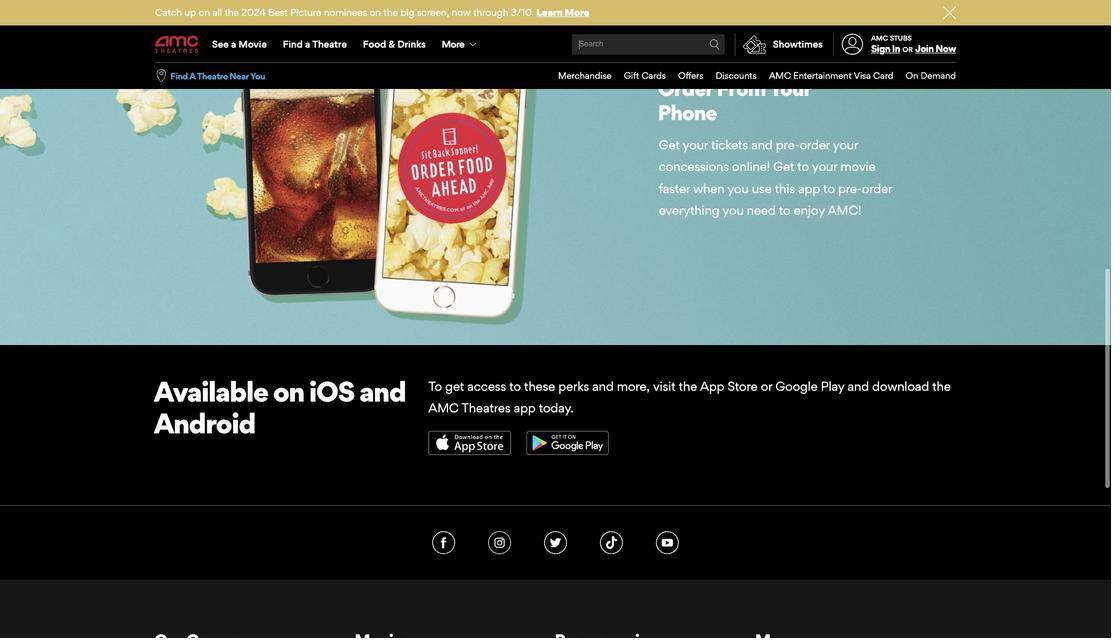 Task type: describe. For each thing, give the bounding box(es) containing it.
nominees
[[324, 6, 367, 18]]

get your tickets and pre-order your concessions online! get to your movie faster when you use this app to pre-order everything you need to enjoy amc!
[[659, 137, 892, 218]]

and inside get your tickets and pre-order your concessions online! get to your movie faster when you use this app to pre-order everything you need to enjoy amc!
[[751, 137, 773, 153]]

entertainment
[[793, 70, 852, 81]]

discounts link
[[703, 63, 757, 89]]

learn more link
[[537, 6, 590, 18]]

in
[[892, 43, 900, 55]]

merchandise
[[558, 70, 612, 81]]

app
[[700, 379, 724, 394]]

see
[[212, 38, 229, 50]]

up
[[184, 6, 196, 18]]

menu containing merchandise
[[546, 63, 956, 89]]

amc stubs sign in or join now
[[871, 34, 956, 55]]

online!
[[732, 159, 770, 174]]

on inside available on ios and android
[[273, 375, 304, 409]]

on demand
[[906, 70, 956, 81]]

find for find a theatre near you
[[170, 70, 188, 81]]

0 horizontal spatial on
[[199, 6, 210, 18]]

available
[[154, 375, 268, 409]]

through
[[473, 6, 509, 18]]

big
[[400, 6, 415, 18]]

need
[[747, 203, 776, 218]]

access
[[467, 379, 506, 394]]

or inside to get access to these perks and more, visit the app store or google play and download the amc theatres app today.
[[761, 379, 772, 394]]

0 vertical spatial pre-
[[776, 137, 800, 153]]

offers link
[[666, 63, 703, 89]]

movie
[[841, 159, 876, 174]]

on
[[906, 70, 919, 81]]

find for find a theatre
[[283, 38, 303, 50]]

card
[[873, 70, 894, 81]]

see a movie
[[212, 38, 267, 50]]

1 horizontal spatial pre-
[[838, 181, 862, 196]]

google
[[776, 379, 818, 394]]

1 vertical spatial you
[[723, 203, 744, 218]]

amc entertainment visa card
[[769, 70, 894, 81]]

from
[[717, 76, 766, 101]]

to down "this"
[[779, 203, 791, 218]]

showtimes image
[[736, 33, 773, 56]]

&
[[389, 38, 395, 50]]

visa
[[854, 70, 871, 81]]

and inside available on ios and android
[[359, 375, 406, 409]]

order from your phone
[[658, 76, 811, 125]]

gift
[[624, 70, 639, 81]]

cookie consent banner dialog
[[0, 604, 1111, 638]]

catch up on all the 2024 best picture nominees on the big screen, now through 3/10. learn more
[[155, 6, 590, 18]]

sign
[[871, 43, 890, 55]]

0 horizontal spatial order
[[800, 137, 830, 153]]

drinks
[[397, 38, 426, 50]]

theatre for a
[[312, 38, 347, 50]]

amc facebook image
[[432, 531, 455, 554]]

theatres
[[462, 401, 511, 416]]

your
[[769, 76, 811, 101]]

app inside get your tickets and pre-order your concessions online! get to your movie faster when you use this app to pre-order everything you need to enjoy amc!
[[798, 181, 820, 196]]

your up movie
[[833, 137, 858, 153]]

app store download image
[[428, 431, 511, 455]]

this
[[775, 181, 795, 196]]

or inside amc stubs sign in or join now
[[903, 45, 913, 54]]

google play store download image
[[527, 431, 609, 455]]

1 horizontal spatial order
[[862, 181, 892, 196]]

the right all
[[225, 6, 239, 18]]

find a theatre
[[283, 38, 347, 50]]

phone
[[658, 100, 717, 125]]

2024
[[241, 6, 266, 18]]

these
[[524, 379, 555, 394]]

your left movie
[[812, 159, 837, 174]]

amc entertainment visa card link
[[757, 63, 894, 89]]

food
[[363, 38, 386, 50]]

use
[[752, 181, 772, 196]]

app inside to get access to these perks and more, visit the app store or google play and download the amc theatres app today.
[[514, 401, 536, 416]]

amc!
[[828, 203, 861, 218]]

screen,
[[417, 6, 449, 18]]

0 vertical spatial more
[[565, 6, 590, 18]]

android
[[154, 406, 255, 441]]

more button
[[434, 27, 487, 62]]



Task type: vqa. For each thing, say whether or not it's contained in the screenshot.
"AMC" within amc stubs sign in or join now
no



Task type: locate. For each thing, give the bounding box(es) containing it.
footer
[[0, 505, 1111, 638]]

2 vertical spatial amc
[[428, 401, 459, 416]]

0 vertical spatial you
[[728, 181, 749, 196]]

when
[[693, 181, 725, 196]]

on right nominees
[[370, 6, 381, 18]]

1 vertical spatial menu
[[546, 63, 956, 89]]

2 horizontal spatial amc
[[871, 34, 888, 43]]

picture
[[290, 6, 322, 18]]

catch
[[155, 6, 182, 18]]

1 vertical spatial find
[[170, 70, 188, 81]]

1 a from the left
[[231, 38, 236, 50]]

1 horizontal spatial amc
[[769, 70, 791, 81]]

a for movie
[[231, 38, 236, 50]]

amc stubs image
[[155, 0, 614, 325]]

and right perks
[[592, 379, 614, 394]]

perks
[[558, 379, 589, 394]]

amc for visa
[[769, 70, 791, 81]]

order down movie
[[862, 181, 892, 196]]

order
[[658, 76, 713, 101]]

showtimes link
[[735, 33, 823, 56]]

amc facebook image
[[432, 531, 455, 554]]

0 horizontal spatial get
[[659, 137, 680, 153]]

a down picture
[[305, 38, 310, 50]]

near
[[230, 70, 249, 81]]

menu down showtimes image
[[546, 63, 956, 89]]

you
[[250, 70, 265, 81]]

to inside to get access to these perks and more, visit the app store or google play and download the amc theatres app today.
[[509, 379, 521, 394]]

1 vertical spatial order
[[862, 181, 892, 196]]

1 horizontal spatial a
[[305, 38, 310, 50]]

the right visit
[[679, 379, 697, 394]]

join
[[915, 43, 934, 55]]

movie
[[239, 38, 267, 50]]

order down your at the right top of page
[[800, 137, 830, 153]]

your up concessions
[[683, 137, 708, 153]]

amc
[[871, 34, 888, 43], [769, 70, 791, 81], [428, 401, 459, 416]]

menu down 'learn'
[[155, 27, 956, 62]]

get
[[659, 137, 680, 153], [773, 159, 794, 174]]

to up the amc!
[[823, 181, 835, 196]]

1 vertical spatial more
[[442, 38, 464, 50]]

best
[[268, 6, 288, 18]]

amc up sign
[[871, 34, 888, 43]]

find left a at the top
[[170, 70, 188, 81]]

search the AMC website text field
[[577, 40, 709, 49]]

0 vertical spatial find
[[283, 38, 303, 50]]

gift cards link
[[612, 63, 666, 89]]

amc instagram image
[[488, 531, 511, 554], [488, 531, 511, 554]]

2 a from the left
[[305, 38, 310, 50]]

order
[[800, 137, 830, 153], [862, 181, 892, 196]]

amc inside amc stubs sign in or join now
[[871, 34, 888, 43]]

0 vertical spatial order
[[800, 137, 830, 153]]

more down the now
[[442, 38, 464, 50]]

amc twitter image
[[544, 531, 567, 554], [544, 531, 567, 554]]

more inside button
[[442, 38, 464, 50]]

and up online!
[[751, 137, 773, 153]]

amc for sign
[[871, 34, 888, 43]]

get up "this"
[[773, 159, 794, 174]]

0 horizontal spatial or
[[761, 379, 772, 394]]

more,
[[617, 379, 650, 394]]

1 horizontal spatial find
[[283, 38, 303, 50]]

find inside find a theatre near you button
[[170, 70, 188, 81]]

the right the download
[[932, 379, 951, 394]]

user profile image
[[835, 34, 870, 55]]

pre- up the amc!
[[838, 181, 862, 196]]

food & drinks link
[[355, 27, 434, 62]]

a right see
[[231, 38, 236, 50]]

0 vertical spatial app
[[798, 181, 820, 196]]

ios
[[309, 375, 354, 409]]

sign in button
[[871, 43, 900, 55]]

0 horizontal spatial find
[[170, 70, 188, 81]]

0 vertical spatial menu
[[155, 27, 956, 62]]

app
[[798, 181, 820, 196], [514, 401, 536, 416]]

theatre for a
[[197, 70, 228, 81]]

a
[[189, 70, 195, 81]]

0 horizontal spatial more
[[442, 38, 464, 50]]

a
[[231, 38, 236, 50], [305, 38, 310, 50]]

to
[[798, 159, 809, 174], [823, 181, 835, 196], [779, 203, 791, 218], [509, 379, 521, 394]]

0 horizontal spatial a
[[231, 38, 236, 50]]

1 horizontal spatial on
[[273, 375, 304, 409]]

or right store
[[761, 379, 772, 394]]

0 horizontal spatial amc
[[428, 401, 459, 416]]

today.
[[539, 401, 574, 416]]

theatre down nominees
[[312, 38, 347, 50]]

find a theatre link
[[275, 27, 355, 62]]

pre- up "this"
[[776, 137, 800, 153]]

1 vertical spatial app
[[514, 401, 536, 416]]

cards
[[642, 70, 666, 81]]

find down picture
[[283, 38, 303, 50]]

the
[[225, 6, 239, 18], [384, 6, 398, 18], [679, 379, 697, 394], [932, 379, 951, 394]]

0 vertical spatial or
[[903, 45, 913, 54]]

or
[[903, 45, 913, 54], [761, 379, 772, 394]]

now
[[936, 43, 956, 55]]

0 vertical spatial amc
[[871, 34, 888, 43]]

now
[[452, 6, 471, 18]]

1 horizontal spatial get
[[773, 159, 794, 174]]

pre-
[[776, 137, 800, 153], [838, 181, 862, 196]]

the left big
[[384, 6, 398, 18]]

find a theatre near you button
[[170, 70, 265, 82]]

on left all
[[199, 6, 210, 18]]

or right in
[[903, 45, 913, 54]]

find a theatre near you
[[170, 70, 265, 81]]

stubs
[[890, 34, 912, 43]]

0 horizontal spatial theatre
[[197, 70, 228, 81]]

merchandise link
[[546, 63, 612, 89]]

tickets
[[711, 137, 748, 153]]

to up enjoy in the top right of the page
[[798, 159, 809, 174]]

more
[[565, 6, 590, 18], [442, 38, 464, 50]]

available on ios and android
[[154, 375, 406, 441]]

to
[[428, 379, 442, 394]]

on left ios
[[273, 375, 304, 409]]

to get access to these perks and more, visit the app store or google play and download the amc theatres app today.
[[428, 379, 951, 416]]

3/10.
[[511, 6, 534, 18]]

theatre inside menu
[[312, 38, 347, 50]]

amc inside to get access to these perks and more, visit the app store or google play and download the amc theatres app today.
[[428, 401, 459, 416]]

a for theatre
[[305, 38, 310, 50]]

on demand link
[[894, 63, 956, 89]]

enjoy
[[794, 203, 825, 218]]

amc down showtimes link
[[769, 70, 791, 81]]

offers
[[678, 70, 703, 81]]

more right 'learn'
[[565, 6, 590, 18]]

1 vertical spatial amc
[[769, 70, 791, 81]]

you
[[728, 181, 749, 196], [723, 203, 744, 218]]

app up enjoy in the top right of the page
[[798, 181, 820, 196]]

get up concessions
[[659, 137, 680, 153]]

theatre right a at the top
[[197, 70, 228, 81]]

learn
[[537, 6, 563, 18]]

submit search icon image
[[709, 39, 720, 50]]

amc youtube image
[[656, 531, 679, 554], [656, 531, 679, 554]]

1 horizontal spatial app
[[798, 181, 820, 196]]

get
[[445, 379, 464, 394]]

to left the these
[[509, 379, 521, 394]]

food & drinks
[[363, 38, 426, 50]]

all
[[212, 6, 222, 18]]

on
[[199, 6, 210, 18], [370, 6, 381, 18], [273, 375, 304, 409]]

download
[[872, 379, 929, 394]]

play
[[821, 379, 845, 394]]

1 vertical spatial get
[[773, 159, 794, 174]]

menu containing more
[[155, 27, 956, 62]]

1 horizontal spatial or
[[903, 45, 913, 54]]

gift cards
[[624, 70, 666, 81]]

amc tiktok image
[[600, 531, 623, 554]]

amc down to at the left of page
[[428, 401, 459, 416]]

0 horizontal spatial pre-
[[776, 137, 800, 153]]

find
[[283, 38, 303, 50], [170, 70, 188, 81]]

you left the "need"
[[723, 203, 744, 218]]

amc logo image
[[155, 36, 200, 53], [155, 36, 200, 53]]

menu
[[155, 27, 956, 62], [546, 63, 956, 89]]

visit
[[653, 379, 676, 394]]

1 vertical spatial or
[[761, 379, 772, 394]]

see a movie link
[[204, 27, 275, 62]]

amc tiktok image
[[600, 531, 623, 554]]

0 vertical spatial get
[[659, 137, 680, 153]]

concessions
[[659, 159, 729, 174]]

everything
[[659, 203, 720, 218]]

join now button
[[915, 43, 956, 55]]

faster
[[659, 181, 690, 196]]

0 horizontal spatial app
[[514, 401, 536, 416]]

and right ios
[[359, 375, 406, 409]]

1 vertical spatial pre-
[[838, 181, 862, 196]]

app down the these
[[514, 401, 536, 416]]

demand
[[921, 70, 956, 81]]

1 horizontal spatial more
[[565, 6, 590, 18]]

showtimes
[[773, 38, 823, 50]]

store
[[728, 379, 758, 394]]

and right play
[[848, 379, 869, 394]]

discounts
[[716, 70, 757, 81]]

0 vertical spatial theatre
[[312, 38, 347, 50]]

you left use on the top right of page
[[728, 181, 749, 196]]

find inside the find a theatre link
[[283, 38, 303, 50]]

sign in or join amc stubs element
[[833, 27, 956, 62]]

1 horizontal spatial theatre
[[312, 38, 347, 50]]

theatre inside button
[[197, 70, 228, 81]]

2 horizontal spatial on
[[370, 6, 381, 18]]

1 vertical spatial theatre
[[197, 70, 228, 81]]



